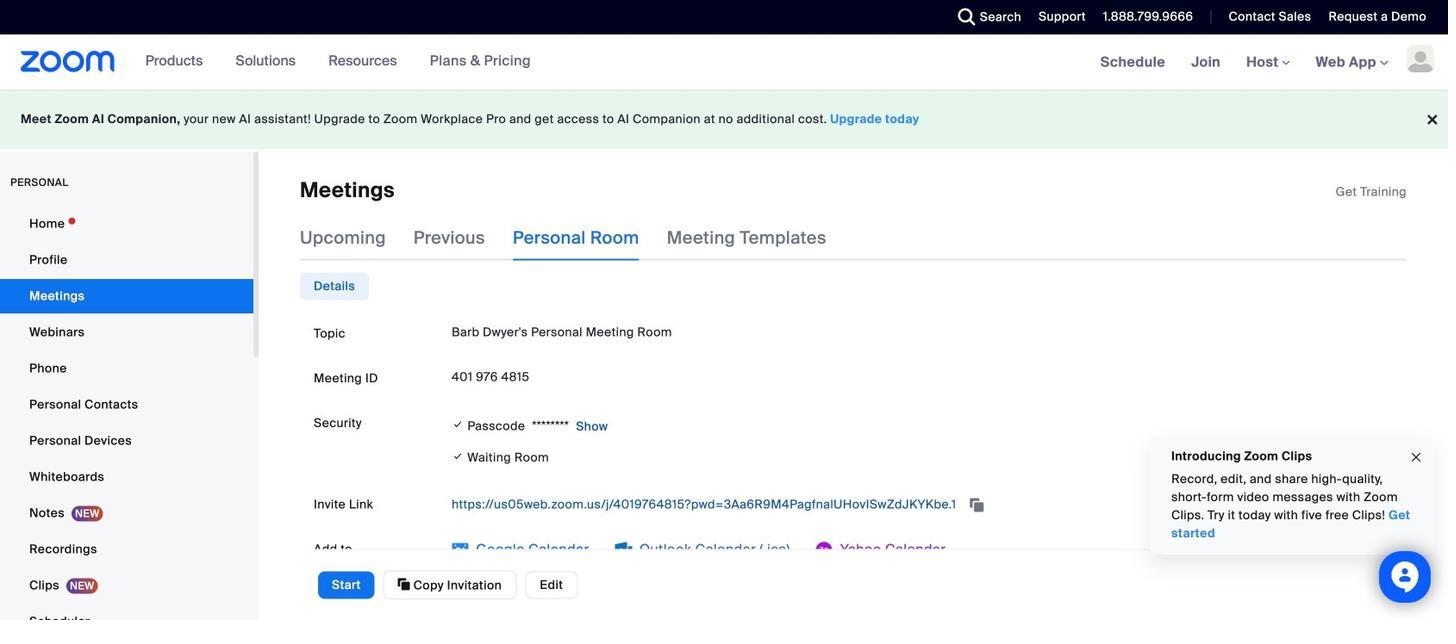 Task type: locate. For each thing, give the bounding box(es) containing it.
meetings navigation
[[1088, 34, 1448, 91]]

banner
[[0, 34, 1448, 91]]

application
[[1336, 184, 1407, 201]]

copy image
[[398, 577, 410, 593]]

checked image
[[452, 417, 464, 434]]

tab list
[[300, 273, 369, 300]]

add to yahoo calendar image
[[816, 542, 833, 559]]

footer
[[0, 90, 1448, 149]]

profile picture image
[[1407, 45, 1435, 72]]

checked image
[[452, 448, 464, 466]]

add to google calendar image
[[452, 542, 469, 559]]

personal menu menu
[[0, 207, 253, 621]]

product information navigation
[[132, 34, 544, 90]]

zoom logo image
[[21, 51, 115, 72]]

tab
[[300, 273, 369, 300]]



Task type: describe. For each thing, give the bounding box(es) containing it.
copy url image
[[968, 500, 986, 512]]

tabs of meeting tab list
[[300, 216, 854, 261]]

close image
[[1410, 448, 1423, 468]]

add to outlook calendar (.ics) image
[[615, 542, 632, 559]]



Task type: vqa. For each thing, say whether or not it's contained in the screenshot.
shared with me tab
no



